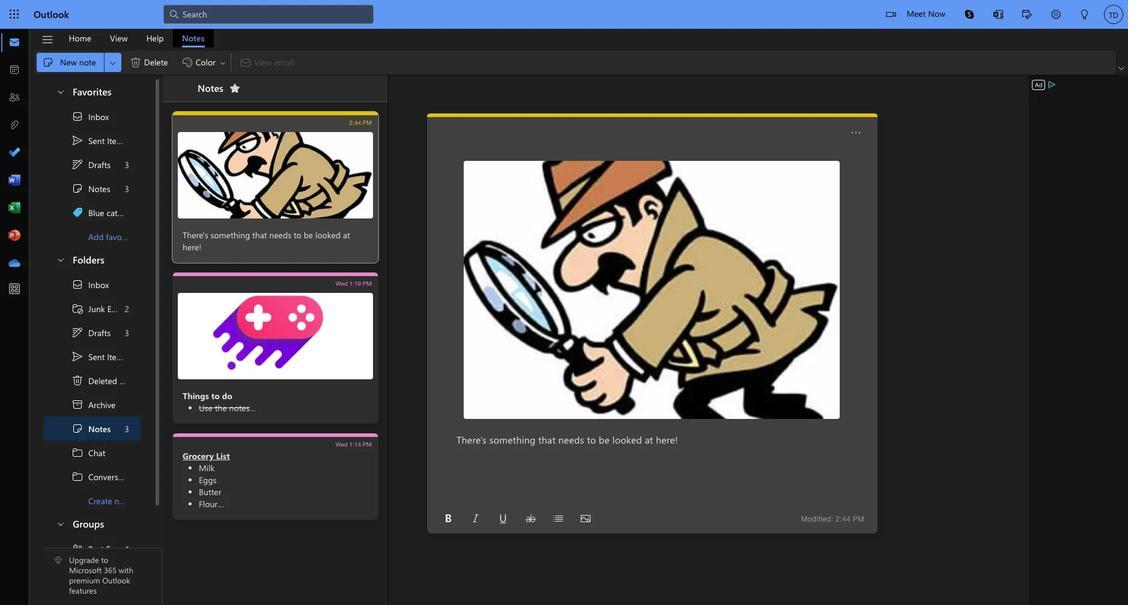 Task type: locate. For each thing, give the bounding box(es) containing it.

[[108, 58, 118, 68], [219, 59, 226, 66], [56, 87, 65, 96], [56, 255, 65, 265], [56, 519, 65, 529]]

0 horizontal spatial something
[[210, 229, 250, 241]]

drafts up blue
[[88, 159, 111, 170]]

1 vertical spatial drafts
[[88, 327, 111, 338]]

 inside ' new note'
[[42, 56, 54, 68]]

 inside the ' color '
[[219, 59, 226, 66]]

 button left 'folders'
[[50, 249, 70, 271]]

1 vertical spatial inbox
[[88, 279, 109, 290]]

wed for wed 1:19 pm
[[336, 280, 348, 287]]

 up 
[[71, 159, 83, 171]]

3
[[125, 159, 129, 170], [125, 183, 129, 194], [125, 327, 129, 338], [125, 423, 129, 435]]

 inside tree item
[[71, 375, 83, 387]]

be
[[304, 229, 313, 241], [599, 434, 610, 446]]

0 vertical spatial  tree item
[[44, 129, 141, 153]]

notes left 
[[198, 81, 223, 94]]

 tree item down junk
[[44, 321, 141, 345]]

something inside editing note text field
[[489, 434, 536, 446]]

 tree item
[[44, 537, 141, 561]]

1 vertical spatial there's something that needs to be looked at here!
[[457, 434, 681, 446]]


[[886, 10, 896, 19]]

 button
[[466, 509, 485, 529]]

outlook up  button
[[34, 8, 69, 20]]

3  button from the top
[[50, 513, 70, 535]]

 button for favorites
[[50, 80, 70, 103]]

1  tree item from the top
[[44, 105, 141, 129]]


[[71, 447, 83, 459], [71, 471, 83, 483]]

2:44 inside edit note starting with there's something that needs to be looked at here! main content
[[836, 515, 851, 523]]

1 vertical spatial be
[[599, 434, 610, 446]]

here!
[[183, 241, 201, 253], [656, 434, 678, 446]]

grocery
[[183, 451, 214, 462]]

 tree item for 
[[44, 105, 141, 129]]

1  notes from the top
[[71, 183, 110, 195]]

0 vertical spatial here!
[[183, 241, 201, 253]]

 for 
[[71, 279, 83, 291]]

 inside "folders" tree item
[[56, 255, 65, 265]]

1 vertical spatial 
[[71, 327, 83, 339]]

notes
[[182, 32, 205, 44], [198, 81, 223, 94], [88, 183, 110, 194], [88, 423, 111, 435]]

things to do use the notes
[[183, 390, 250, 414]]

 button
[[50, 80, 70, 103], [50, 249, 70, 271], [50, 513, 70, 535]]

0 horizontal spatial outlook
[[34, 8, 69, 20]]

1 vertical spatial  drafts
[[71, 327, 111, 339]]

list
[[216, 451, 230, 462]]

 for  deleted items
[[71, 375, 83, 387]]

1 vertical spatial needs
[[558, 434, 584, 446]]

0 vertical spatial  drafts
[[71, 159, 111, 171]]

0 vertical spatial  tree item
[[44, 153, 141, 177]]

left-rail-appbar navigation
[[2, 29, 26, 278]]

that inside tree item
[[252, 229, 267, 241]]

0 vertical spatial inbox
[[88, 111, 109, 122]]

 tree item down  chat
[[44, 465, 141, 489]]

 button for groups
[[50, 513, 70, 535]]

at
[[343, 229, 350, 241], [645, 434, 653, 446]]

add favorite tree item
[[44, 225, 141, 249]]

 tree item up junk
[[44, 273, 141, 297]]

something
[[210, 229, 250, 241], [489, 434, 536, 446]]

meet
[[907, 8, 926, 19]]

eggs
[[199, 475, 217, 486]]

1 sent from the top
[[88, 135, 105, 146]]


[[71, 159, 83, 171], [71, 327, 83, 339]]

1 vertical spatial 
[[71, 471, 83, 483]]

inbox up  junk email 2
[[88, 279, 109, 290]]

 for 
[[71, 111, 83, 123]]

there's
[[183, 229, 208, 241], [457, 434, 487, 446]]

items right deleted
[[119, 375, 140, 387]]

2  inbox from the top
[[71, 279, 109, 291]]

0 vertical spatial  notes
[[71, 183, 110, 195]]

items for 1st  tree item from the bottom of the application containing outlook
[[107, 351, 127, 363]]

0 vertical spatial  inbox
[[71, 111, 109, 123]]

2  tree item from the top
[[44, 417, 141, 441]]

 tree item
[[44, 393, 141, 417]]

0 vertical spatial 
[[130, 56, 142, 68]]

upgrade to microsoft 365 with premium outlook features
[[69, 555, 133, 596]]

1  tree item from the top
[[44, 153, 141, 177]]

1 vertical spatial  tree item
[[44, 321, 141, 345]]

1 horizontal spatial that
[[538, 434, 556, 446]]

1  button from the top
[[50, 80, 70, 103]]

2  from the top
[[71, 351, 83, 363]]

 tree item down favorites
[[44, 105, 141, 129]]

1 vertical spatial here!
[[656, 434, 678, 446]]

items down favorites 'tree item'
[[107, 135, 127, 146]]

2  button from the top
[[50, 249, 70, 271]]

1 inbox from the top
[[88, 111, 109, 122]]

 inside favorites tree
[[71, 183, 83, 195]]

1 vertical spatial 
[[71, 279, 83, 291]]

 up 
[[71, 279, 83, 291]]

1 wed from the top
[[336, 280, 348, 287]]

1 vertical spatial 
[[71, 183, 83, 195]]

2  from the top
[[71, 327, 83, 339]]

0 vertical spatial 
[[71, 111, 83, 123]]

 tree item for 
[[44, 273, 141, 297]]

1  from the top
[[71, 447, 83, 459]]

1 vertical spatial looked
[[612, 434, 642, 446]]

wed left 1:14
[[336, 441, 348, 448]]

0 horizontal spatial that
[[252, 229, 267, 241]]

folders tree item
[[44, 249, 141, 273]]

 tree item up blue
[[44, 177, 141, 201]]

1 vertical spatial  tree item
[[44, 345, 141, 369]]

 drafts for 
[[71, 159, 111, 171]]

0 vertical spatial  tree item
[[44, 105, 141, 129]]

 tree item
[[44, 129, 141, 153], [44, 345, 141, 369]]

0 vertical spatial looked
[[315, 229, 341, 241]]

 notes
[[71, 183, 110, 195], [71, 423, 111, 435]]

deleted
[[88, 375, 117, 387]]

 drafts inside favorites tree
[[71, 159, 111, 171]]

 button
[[846, 123, 866, 142]]

 notes inside tree
[[71, 423, 111, 435]]


[[71, 135, 83, 147], [71, 351, 83, 363]]

1  sent items from the top
[[71, 135, 127, 147]]

1 vertical spatial wed
[[336, 441, 348, 448]]

open note starting with: grocery list last edited: wed 1:14 pm. tree item
[[172, 434, 378, 520]]

home
[[69, 32, 91, 44]]

2  from the top
[[71, 279, 83, 291]]

0 vertical spatial needs
[[269, 229, 291, 241]]

 down ' new note'
[[56, 87, 65, 96]]

 tree item up deleted
[[44, 345, 141, 369]]

 left new
[[42, 56, 54, 68]]

2 vertical spatial items
[[119, 375, 140, 387]]

1  tree item from the top
[[44, 441, 141, 465]]

pm
[[363, 119, 372, 126], [363, 280, 372, 287], [363, 441, 372, 448], [853, 515, 864, 523]]

sent down favorites 'tree item'
[[88, 135, 105, 146]]

 down 
[[71, 423, 83, 435]]

 button inside favorites 'tree item'
[[50, 80, 70, 103]]

tab list
[[59, 29, 214, 47]]

1 horizontal spatial here!
[[656, 434, 678, 446]]

2:44 inside tree item
[[349, 119, 361, 126]]


[[41, 33, 54, 46]]

this note contains one image. open note starting with: there's something that needs to be looked at here! last edited: 2:44 pm. tree item
[[172, 112, 378, 263]]

at inside editing note text field
[[645, 434, 653, 446]]

0 horizontal spatial needs
[[269, 229, 291, 241]]

2:44
[[349, 119, 361, 126], [836, 515, 851, 523]]

premium features image
[[54, 557, 62, 565]]

0 vertical spatial 
[[71, 447, 83, 459]]

 sent items up deleted
[[71, 351, 127, 363]]

 drafts
[[71, 159, 111, 171], [71, 327, 111, 339]]

 button inside groups tree item
[[50, 513, 70, 535]]

tab list containing home
[[59, 29, 214, 47]]

 drafts for 
[[71, 327, 111, 339]]

0 horizontal spatial looked
[[315, 229, 341, 241]]

 drafts down  tree item
[[71, 327, 111, 339]]

calendar image
[[8, 64, 20, 76]]

 delete
[[130, 56, 168, 68]]

0 horizontal spatial at
[[343, 229, 350, 241]]

0 vertical spatial be
[[304, 229, 313, 241]]

1 vertical spatial 2:44
[[836, 515, 851, 523]]

0 vertical spatial at
[[343, 229, 350, 241]]

needs
[[269, 229, 291, 241], [558, 434, 584, 446]]

wed for wed 1:14 pm grocery list milk eggs butter flour
[[336, 441, 348, 448]]

 notes up  tree item
[[71, 183, 110, 195]]

with
[[119, 565, 133, 576]]

drafts for 
[[88, 159, 111, 170]]

pm inside edit note starting with there's something that needs to be looked at here! main content
[[853, 515, 864, 523]]

1 vertical spatial there's
[[457, 434, 487, 446]]

items for  tree item
[[119, 375, 140, 387]]


[[42, 56, 54, 68], [71, 183, 83, 195], [71, 423, 83, 435]]

modified : 2:44 pm
[[801, 515, 864, 523]]

 tree item
[[44, 177, 141, 201], [44, 417, 141, 441]]

 for  delete
[[130, 56, 142, 68]]

 right 'note'
[[108, 58, 118, 68]]

 inbox inside favorites tree
[[71, 111, 109, 123]]

 inside favorites tree
[[71, 111, 83, 123]]

 inbox
[[71, 111, 109, 123], [71, 279, 109, 291]]

sent up  tree item
[[88, 351, 105, 363]]

0 vertical spatial wed
[[336, 280, 348, 287]]

 drafts up  tree item
[[71, 159, 111, 171]]

1 vertical spatial  button
[[50, 249, 70, 271]]

 button left groups
[[50, 513, 70, 535]]

items up  deleted items
[[107, 351, 127, 363]]

there's something that needs to be looked at here! inside tree item
[[183, 229, 350, 253]]

td image
[[1104, 5, 1123, 24]]

1 vertical spatial 
[[71, 375, 83, 387]]

looked inside editing note text field
[[612, 434, 642, 446]]

there's inside tree item
[[183, 229, 208, 241]]

needs inside tree item
[[269, 229, 291, 241]]

 inside tree
[[71, 327, 83, 339]]

inbox inside favorites tree
[[88, 111, 109, 122]]

favorites tree
[[44, 76, 141, 249]]

1 horizontal spatial be
[[599, 434, 610, 446]]

 tree item down  tree item
[[44, 441, 141, 465]]

1 horizontal spatial looked
[[612, 434, 642, 446]]

0 vertical spatial that
[[252, 229, 267, 241]]


[[168, 8, 180, 20]]

category
[[107, 207, 139, 218]]

drafts inside favorites tree
[[88, 159, 111, 170]]

0 vertical spatial something
[[210, 229, 250, 241]]

 right the color
[[219, 59, 226, 66]]

now
[[928, 8, 945, 19]]

notes up 
[[182, 32, 205, 44]]

2  from the top
[[71, 471, 83, 483]]

items inside  deleted items
[[119, 375, 140, 387]]

outlook inside upgrade to microsoft 365 with premium outlook features
[[102, 576, 130, 586]]

1  drafts from the top
[[71, 159, 111, 171]]

tab list inside application
[[59, 29, 214, 47]]

0 vertical spatial 
[[71, 159, 83, 171]]

email
[[107, 303, 127, 314]]

 tree item
[[44, 153, 141, 177], [44, 321, 141, 345]]

0 vertical spatial  sent items
[[71, 135, 127, 147]]

 search field
[[163, 0, 374, 27]]

1 horizontal spatial 2:44
[[836, 515, 851, 523]]

 tree item
[[44, 105, 141, 129], [44, 273, 141, 297]]

1 vertical spatial at
[[645, 434, 653, 446]]

 inside favorites 'tree item'
[[56, 87, 65, 96]]

0 vertical spatial 2:44
[[349, 119, 361, 126]]

0 vertical spatial items
[[107, 135, 127, 146]]

0 vertical spatial  tree item
[[44, 177, 141, 201]]

2 inbox from the top
[[88, 279, 109, 290]]

notes 
[[198, 81, 241, 94]]

 down favorites 'tree item'
[[71, 111, 83, 123]]

be inside editing note text field
[[599, 434, 610, 446]]

notes down archive
[[88, 423, 111, 435]]

 tree item up  tree item
[[44, 153, 141, 177]]

 for 
[[71, 471, 83, 483]]


[[71, 207, 83, 219]]

the
[[215, 402, 227, 414]]

looked
[[315, 229, 341, 241], [612, 434, 642, 446]]

 inside " delete"
[[130, 56, 142, 68]]

1 horizontal spatial something
[[489, 434, 536, 446]]

 up 
[[71, 183, 83, 195]]

onedrive image
[[8, 258, 20, 270]]

 notes inside favorites tree
[[71, 183, 110, 195]]

1 vertical spatial outlook
[[102, 576, 130, 586]]

1 horizontal spatial 
[[130, 56, 142, 68]]

 tree item
[[44, 201, 141, 225]]

here! inside editing note text field
[[656, 434, 678, 446]]


[[1118, 65, 1124, 71]]

 inbox inside tree
[[71, 279, 109, 291]]

items inside favorites tree
[[107, 135, 127, 146]]

2 sent from the top
[[88, 351, 105, 363]]

2  tree item from the top
[[44, 273, 141, 297]]

here! inside there's something that needs to be looked at here!
[[183, 241, 201, 253]]

1 horizontal spatial there's
[[457, 434, 487, 446]]

0 horizontal spatial here!
[[183, 241, 201, 253]]

0 vertical spatial  button
[[50, 80, 70, 103]]

 inside tree
[[71, 279, 83, 291]]

2  drafts from the top
[[71, 327, 111, 339]]

2  tree item from the top
[[44, 321, 141, 345]]

 tree item down  archive
[[44, 417, 141, 441]]

 down favorites 'tree item'
[[71, 135, 83, 147]]


[[130, 56, 142, 68], [71, 375, 83, 387]]

1 vertical spatial that
[[538, 434, 556, 446]]

sent
[[88, 135, 105, 146], [88, 351, 105, 363]]

1 vertical spatial something
[[489, 434, 536, 446]]

 inbox down "folders" tree item on the left of page
[[71, 279, 109, 291]]

 up 
[[71, 375, 83, 387]]

2 vertical spatial 
[[71, 423, 83, 435]]

groups
[[73, 518, 104, 530]]

people image
[[8, 92, 20, 104]]

0 horizontal spatial there's something that needs to be looked at here!
[[183, 229, 350, 253]]

butter
[[199, 487, 221, 498]]

notes up blue
[[88, 183, 110, 194]]

 sent items inside favorites tree
[[71, 135, 127, 147]]

2:44 pm
[[349, 119, 372, 126]]

 down  chat
[[71, 471, 83, 483]]

1 drafts from the top
[[88, 159, 111, 170]]

outlook right premium
[[102, 576, 130, 586]]

0 vertical spatial sent
[[88, 135, 105, 146]]

drafts inside tree
[[88, 327, 111, 338]]

 notes down  tree item
[[71, 423, 111, 435]]

application containing outlook
[[0, 0, 1128, 605]]

 button down ' new note'
[[50, 80, 70, 103]]

 left groups
[[56, 519, 65, 529]]

0 vertical spatial outlook
[[34, 8, 69, 20]]

chat
[[88, 447, 105, 459]]

1  from the top
[[71, 111, 83, 123]]

2 vertical spatial  button
[[50, 513, 70, 535]]

0 vertical spatial 
[[71, 135, 83, 147]]

 inside groups tree item
[[56, 519, 65, 529]]

needs inside editing note text field
[[558, 434, 584, 446]]

wed left 1:19 on the left of page
[[336, 280, 348, 287]]

1 horizontal spatial at
[[645, 434, 653, 446]]

this note contains one image. open note starting with: things to do last edited: wed 1:19 pm. tree item
[[172, 273, 378, 424]]

1 horizontal spatial outlook
[[102, 576, 130, 586]]

 button
[[35, 29, 59, 50]]

1  from the top
[[71, 135, 83, 147]]

notes heading
[[182, 75, 244, 102]]

1 vertical spatial  tree item
[[44, 273, 141, 297]]

1 vertical spatial sent
[[88, 351, 105, 363]]

 inside favorites tree
[[71, 159, 83, 171]]

1  inbox from the top
[[71, 111, 109, 123]]

drafts down  junk email 2
[[88, 327, 111, 338]]

 inside tree
[[71, 423, 83, 435]]

inbox inside tree
[[88, 279, 109, 290]]

0 vertical spatial 
[[42, 56, 54, 68]]

1 horizontal spatial there's something that needs to be looked at here!
[[457, 434, 681, 446]]

2  tree item from the top
[[44, 465, 141, 489]]

 sent items down favorites 'tree item'
[[71, 135, 127, 147]]


[[965, 10, 974, 19]]

tree
[[44, 273, 154, 513]]

 left chat
[[71, 447, 83, 459]]

1 horizontal spatial needs
[[558, 434, 584, 446]]

1 vertical spatial 
[[71, 351, 83, 363]]

color
[[196, 56, 216, 68]]

0 horizontal spatial 
[[71, 375, 83, 387]]

 button inside "folders" tree item
[[50, 249, 70, 271]]

 for  chat
[[71, 447, 83, 459]]

there's something that needs to be looked at here!
[[183, 229, 350, 253], [457, 434, 681, 446]]

set your advertising preferences image
[[1047, 80, 1057, 90]]

1  from the top
[[71, 159, 83, 171]]

2 drafts from the top
[[88, 327, 111, 338]]

0 vertical spatial there's
[[183, 229, 208, 241]]

 color 
[[181, 56, 226, 68]]

more apps image
[[8, 284, 20, 296]]

outlook inside banner
[[34, 8, 69, 20]]

0 horizontal spatial be
[[304, 229, 313, 241]]

inbox down favorites 'tree item'
[[88, 111, 109, 122]]

2 wed from the top
[[336, 441, 348, 448]]

4 3 from the top
[[125, 423, 129, 435]]

 sent items
[[71, 135, 127, 147], [71, 351, 127, 363]]

1 vertical spatial  tree item
[[44, 417, 141, 441]]

application
[[0, 0, 1128, 605]]

1 vertical spatial  notes
[[71, 423, 111, 435]]

0 vertical spatial drafts
[[88, 159, 111, 170]]

1 vertical spatial  sent items
[[71, 351, 127, 363]]

 tree item down favorites 'tree item'
[[44, 129, 141, 153]]

 down 
[[71, 327, 83, 339]]

 left 'folders'
[[56, 255, 65, 265]]

 inside tree
[[71, 351, 83, 363]]

1 3 from the top
[[125, 159, 129, 170]]

 for 
[[71, 159, 83, 171]]

 up  tree item
[[71, 351, 83, 363]]

0 horizontal spatial 2:44
[[349, 119, 361, 126]]

 button
[[104, 53, 121, 72]]

2  notes from the top
[[71, 423, 111, 435]]

 tree item
[[44, 441, 141, 465], [44, 465, 141, 489]]

1 vertical spatial items
[[107, 351, 127, 363]]

wed inside wed 1:14 pm grocery list milk eggs butter flour
[[336, 441, 348, 448]]

 left delete
[[130, 56, 142, 68]]

0 vertical spatial there's something that needs to be looked at here!
[[183, 229, 350, 253]]

 inbox down favorites 'tree item'
[[71, 111, 109, 123]]

1 vertical spatial  inbox
[[71, 279, 109, 291]]

0 horizontal spatial there's
[[183, 229, 208, 241]]

2  sent items from the top
[[71, 351, 127, 363]]



Task type: describe. For each thing, give the bounding box(es) containing it.
meet now
[[907, 8, 945, 19]]

 button
[[438, 509, 458, 529]]

sent inside tree
[[88, 351, 105, 363]]

add
[[88, 231, 104, 242]]

Editing note text field
[[457, 434, 848, 504]]

pm inside wed 1:14 pm grocery list milk eggs butter flour
[[363, 441, 372, 448]]

styles toolbar toolbar
[[434, 509, 599, 529]]

1  tree item from the top
[[44, 129, 141, 153]]

do
[[222, 390, 232, 402]]

 tree item
[[44, 369, 141, 393]]

items for 2nd  tree item from the bottom of the application containing outlook
[[107, 135, 127, 146]]

edit note starting with there's something that needs to be looked at here! main content
[[427, 114, 878, 534]]

mail image
[[8, 37, 20, 49]]


[[443, 514, 453, 524]]

Search for email, meetings, files and more. field
[[181, 8, 366, 20]]

there's something that needs to be looked at here! article
[[427, 156, 876, 504]]

 for favorites
[[56, 87, 65, 96]]


[[71, 543, 83, 555]]

 new note
[[42, 56, 96, 68]]

2
[[125, 303, 129, 314]]


[[229, 82, 241, 94]]

excel image
[[8, 202, 20, 214]]

blue
[[88, 207, 104, 218]]


[[994, 10, 1003, 19]]

 button for folders
[[50, 249, 70, 271]]

 tree item for 
[[44, 153, 141, 177]]

wed 1:19 pm
[[336, 280, 372, 287]]

things
[[183, 390, 209, 402]]


[[71, 399, 83, 411]]

 button
[[1042, 0, 1070, 31]]

to inside things to do use the notes
[[211, 390, 220, 402]]

favorite
[[106, 231, 134, 242]]

delete
[[144, 56, 168, 68]]

view button
[[101, 29, 137, 47]]

:
[[831, 515, 833, 523]]

 chat
[[71, 447, 105, 459]]

 for groups
[[56, 519, 65, 529]]


[[1051, 10, 1061, 19]]

inbox for 
[[88, 111, 109, 122]]


[[581, 514, 590, 524]]

edit group
[[37, 50, 228, 74]]

there's inside editing note text field
[[457, 434, 487, 446]]

 for 2nd  tree item from the bottom
[[71, 183, 83, 195]]


[[553, 514, 563, 524]]

folder
[[132, 495, 154, 507]]

archive
[[88, 399, 116, 411]]

flour
[[199, 499, 218, 510]]

word image
[[8, 175, 20, 187]]

to inside upgrade to microsoft 365 with premium outlook features
[[101, 555, 108, 565]]

 button
[[1013, 0, 1042, 31]]

 button
[[549, 509, 568, 529]]

tree containing 
[[44, 273, 154, 513]]

 sent items inside tree
[[71, 351, 127, 363]]


[[498, 514, 508, 524]]

untitled,  image. image
[[464, 161, 840, 419]]

help
[[146, 32, 164, 44]]


[[71, 303, 83, 315]]

 for 
[[71, 327, 83, 339]]

create
[[88, 495, 112, 507]]

favorites tree item
[[44, 80, 141, 105]]

use
[[199, 402, 213, 414]]

notes inside button
[[182, 32, 205, 44]]

new
[[114, 495, 130, 507]]

add favorite
[[88, 231, 134, 242]]

help button
[[137, 29, 173, 47]]

 junk email 2
[[71, 303, 129, 315]]

 for first  tree item from the bottom of the application containing outlook
[[71, 423, 83, 435]]

that inside editing note text field
[[538, 434, 556, 446]]

1  tree item from the top
[[44, 177, 141, 201]]

 inbox for 
[[71, 279, 109, 291]]

 inside favorites tree
[[71, 135, 83, 147]]


[[526, 514, 535, 524]]

sent inside favorites tree
[[88, 135, 105, 146]]

 button
[[1070, 0, 1099, 31]]

inbox for 
[[88, 279, 109, 290]]

features
[[69, 586, 97, 596]]

outlook banner
[[0, 0, 1128, 31]]

drafts for 
[[88, 327, 111, 338]]

microsoft
[[69, 565, 102, 576]]

outlook link
[[34, 0, 69, 29]]

 inside popup button
[[108, 58, 118, 68]]

ad
[[1035, 80, 1042, 89]]

notes inside favorites tree
[[88, 183, 110, 194]]

1:19
[[349, 280, 361, 287]]

wed 1:14 pm grocery list milk eggs butter flour
[[183, 441, 372, 510]]

be inside there's something that needs to be looked at here!
[[304, 229, 313, 241]]


[[1080, 10, 1090, 19]]

folders
[[73, 253, 104, 266]]


[[1022, 10, 1032, 19]]

groups tree item
[[44, 513, 141, 537]]

to inside editing note text field
[[587, 434, 596, 446]]

 button
[[984, 0, 1013, 31]]

create new folder
[[88, 495, 154, 507]]

modified
[[801, 515, 831, 523]]

3 3 from the top
[[125, 327, 129, 338]]


[[471, 514, 480, 524]]

 archive
[[71, 399, 116, 411]]

milk
[[199, 463, 215, 474]]

junk
[[88, 303, 105, 314]]

there's something that needs to be looked at here! inside editing note text field
[[457, 434, 681, 446]]

 deleted items
[[71, 375, 140, 387]]

365
[[104, 565, 117, 576]]

note
[[79, 56, 96, 68]]

1
[[126, 543, 129, 555]]


[[181, 56, 193, 68]]


[[851, 128, 861, 138]]

notes inside tree
[[88, 423, 111, 435]]

files image
[[8, 120, 20, 132]]

favorites
[[73, 85, 111, 98]]

powerpoint image
[[8, 230, 20, 242]]

 tree item for 
[[44, 321, 141, 345]]

 tree item
[[44, 297, 141, 321]]

looked inside tree item
[[315, 229, 341, 241]]

 button
[[955, 0, 984, 29]]

at inside there's something that needs to be looked at here!
[[343, 229, 350, 241]]

notes inside the notes 
[[198, 81, 223, 94]]

 for folders
[[56, 255, 65, 265]]

2 3 from the top
[[125, 183, 129, 194]]

2  tree item from the top
[[44, 345, 141, 369]]

 blue category
[[71, 207, 139, 219]]

notes
[[229, 402, 250, 414]]

 inbox for 
[[71, 111, 109, 123]]

something inside tree item
[[210, 229, 250, 241]]

 button
[[493, 509, 513, 529]]

upgrade
[[69, 555, 99, 565]]

 button
[[1116, 62, 1127, 74]]

 button
[[576, 509, 595, 529]]

to do image
[[8, 147, 20, 159]]

 button
[[225, 79, 244, 98]]

create new folder tree item
[[44, 489, 154, 513]]

1:14
[[349, 441, 361, 448]]



Task type: vqa. For each thing, say whether or not it's contained in the screenshot.
for shopping-related messages, show a sender logo and relevant links in the message header.
no



